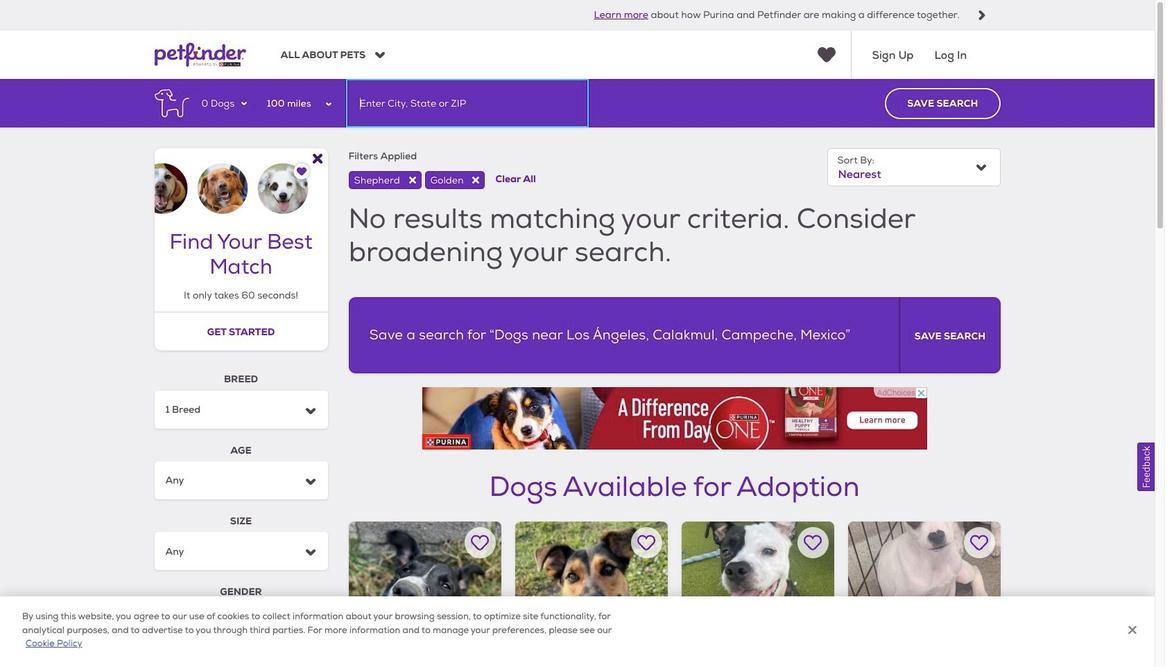 Task type: locate. For each thing, give the bounding box(es) containing it.
potential dog matches image
[[154, 149, 328, 214]]

main content
[[0, 79, 1155, 668]]

mr. stubbs, adoptable dog, puppy male beagle & dachshund mix, fort myers, fl. image
[[848, 522, 1000, 668]]

duke, adoptable dog, young male retriever mix, jardines de san manuel, pue. image
[[348, 522, 501, 668]]

advertisement element
[[422, 388, 927, 450]]

privacy alert dialog
[[0, 597, 1155, 668]]

taz the great! , adoptable dog, young male german shepherd dog & german pinscher mix, fort myers beach, fl. image
[[515, 522, 667, 668]]



Task type: describe. For each thing, give the bounding box(es) containing it.
jace, adoptable dog, adult male american bulldog mix, naples, fl. image
[[681, 522, 834, 668]]

Enter City, State or ZIP text field
[[346, 79, 589, 128]]

petfinder home image
[[154, 31, 246, 79]]



Task type: vqa. For each thing, say whether or not it's contained in the screenshot.
duke, adoptable dog, young male retriever mix, jardines de san manuel, pue. image
yes



